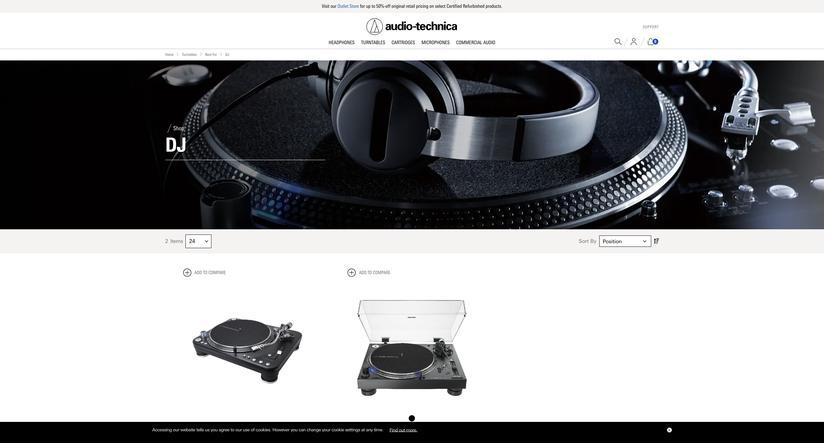 Task type: describe. For each thing, give the bounding box(es) containing it.
find
[[390, 428, 398, 433]]

2 items
[[165, 238, 183, 244]]

0 vertical spatial turntables
[[361, 39, 385, 45]]

select
[[435, 3, 446, 9]]

headphones
[[329, 39, 355, 45]]

your
[[322, 428, 331, 433]]

best for
[[205, 52, 217, 57]]

microphones
[[422, 39, 450, 45]]

breadcrumbs image for best for
[[200, 53, 203, 56]]

headphones link
[[326, 39, 358, 46]]

carrat down image
[[644, 240, 647, 243]]

store
[[350, 3, 359, 9]]

commercial audio
[[457, 39, 496, 45]]

by
[[591, 238, 597, 245]]

up
[[366, 3, 371, 9]]

commercial audio link
[[453, 39, 499, 46]]

add for 1st add to compare button from the right
[[359, 270, 367, 276]]

magnifying glass image
[[615, 38, 622, 45]]

outlet
[[338, 3, 349, 9]]

divider line image
[[624, 38, 628, 46]]

1 compare from the left
[[209, 270, 226, 276]]

refurbished
[[463, 3, 485, 9]]

best for link
[[205, 52, 217, 58]]

home link
[[165, 52, 174, 58]]

more.
[[407, 428, 418, 433]]

cookies.
[[256, 428, 272, 433]]

best
[[205, 52, 212, 57]]

cartridges link
[[389, 39, 419, 46]]

visit our outlet store for up to 50%-off original retail pricing on select certified refurbished products.
[[322, 3, 503, 9]]

basket image
[[647, 38, 655, 45]]

50%-
[[377, 3, 386, 9]]

0
[[655, 39, 657, 44]]

audio
[[484, 39, 496, 45]]

support
[[643, 25, 659, 29]]

0 horizontal spatial turntables link
[[182, 52, 197, 58]]

retail
[[406, 3, 415, 9]]

change
[[307, 428, 321, 433]]

2 add to compare button from the left
[[348, 269, 391, 277]]

any
[[366, 428, 373, 433]]

find out more.
[[390, 428, 418, 433]]

pricing
[[416, 3, 429, 9]]

accessing
[[152, 428, 172, 433]]

1 add to compare from the left
[[195, 270, 226, 276]]

breadcrumbs image
[[220, 53, 223, 56]]



Task type: vqa. For each thing, say whether or not it's contained in the screenshot.
2nd Operating Temperature Range from the top of the page
no



Task type: locate. For each thing, give the bounding box(es) containing it.
0 vertical spatial divider line image
[[641, 38, 645, 46]]

dj for breadcrumbs icon
[[225, 52, 229, 57]]

can
[[299, 428, 306, 433]]

our for visit
[[331, 3, 337, 9]]

0 horizontal spatial add to compare
[[195, 270, 226, 276]]

our left website
[[173, 428, 179, 433]]

0 horizontal spatial add
[[195, 270, 202, 276]]

2
[[165, 238, 168, 244]]

certified
[[447, 3, 462, 9]]

breadcrumbs image left best
[[200, 53, 203, 56]]

on
[[430, 3, 434, 9]]

1 add to compare button from the left
[[183, 269, 226, 277]]

our
[[331, 3, 337, 9], [173, 428, 179, 433], [236, 428, 242, 433]]

our for accessing
[[173, 428, 179, 433]]

you left can
[[291, 428, 298, 433]]

dj
[[225, 52, 229, 57], [165, 133, 186, 157]]

0 horizontal spatial dj
[[165, 133, 186, 157]]

0 horizontal spatial you
[[211, 428, 218, 433]]

at lp1240 usbxp image
[[183, 282, 312, 411]]

for
[[360, 3, 365, 9]]

out
[[399, 428, 405, 433]]

at
[[362, 428, 365, 433]]

0 horizontal spatial add to compare button
[[183, 269, 226, 277]]

products.
[[486, 3, 503, 9]]

our left use at bottom left
[[236, 428, 242, 433]]

us
[[205, 428, 210, 433]]

however
[[273, 428, 290, 433]]

0 horizontal spatial breadcrumbs image
[[176, 53, 180, 56]]

1 horizontal spatial you
[[291, 428, 298, 433]]

1 horizontal spatial breadcrumbs image
[[200, 53, 203, 56]]

cookie
[[332, 428, 344, 433]]

1 vertical spatial divider line image
[[165, 124, 173, 133]]

1 horizontal spatial dj
[[225, 52, 229, 57]]

off
[[386, 3, 391, 9]]

add to compare button
[[183, 269, 226, 277], [348, 269, 391, 277]]

1 horizontal spatial our
[[236, 428, 242, 433]]

commercial
[[457, 39, 483, 45]]

our right visit
[[331, 3, 337, 9]]

0 horizontal spatial divider line image
[[165, 124, 173, 133]]

cartridges
[[392, 39, 415, 45]]

1 vertical spatial turntables
[[182, 52, 197, 57]]

set descending direction image
[[654, 237, 659, 246]]

1 vertical spatial dj
[[165, 133, 186, 157]]

0 horizontal spatial compare
[[209, 270, 226, 276]]

tells
[[196, 428, 204, 433]]

turntables left cartridges
[[361, 39, 385, 45]]

1 horizontal spatial add to compare button
[[348, 269, 391, 277]]

sort by
[[579, 238, 597, 245]]

2 compare from the left
[[373, 270, 391, 276]]

of
[[251, 428, 255, 433]]

shop
[[173, 125, 184, 132]]

turntables link
[[358, 39, 389, 46], [182, 52, 197, 58]]

2 breadcrumbs image from the left
[[200, 53, 203, 56]]

carrat down image
[[205, 240, 208, 243]]

support link
[[643, 25, 659, 29]]

outlet store link
[[338, 3, 359, 9]]

0 horizontal spatial turntables
[[182, 52, 197, 57]]

settings
[[345, 428, 360, 433]]

1 vertical spatial turntables link
[[182, 52, 197, 58]]

turntables
[[361, 39, 385, 45], [182, 52, 197, 57]]

turntables link left best
[[182, 52, 197, 58]]

0 link
[[647, 38, 659, 45]]

at lp140xp image
[[348, 282, 477, 411]]

use
[[243, 428, 250, 433]]

0 horizontal spatial our
[[173, 428, 179, 433]]

you right us
[[211, 428, 218, 433]]

agree
[[219, 428, 230, 433]]

original
[[392, 3, 405, 9]]

1 you from the left
[[211, 428, 218, 433]]

items
[[170, 238, 183, 244]]

2 add from the left
[[359, 270, 367, 276]]

1 horizontal spatial compare
[[373, 270, 391, 276]]

home
[[165, 52, 174, 57]]

sort
[[579, 238, 589, 245]]

breadcrumbs image
[[176, 53, 180, 56], [200, 53, 203, 56]]

1 breadcrumbs image from the left
[[176, 53, 180, 56]]

turntables left best
[[182, 52, 197, 57]]

add for first add to compare button from left
[[195, 270, 202, 276]]

cross image
[[668, 429, 671, 432]]

accessing our website tells us you agree to our use of cookies. however you can change your cookie settings at any time.
[[152, 428, 385, 433]]

you
[[211, 428, 218, 433], [291, 428, 298, 433]]

to
[[372, 3, 375, 9], [203, 270, 208, 276], [368, 270, 372, 276], [231, 428, 235, 433]]

2 horizontal spatial our
[[331, 3, 337, 9]]

1 horizontal spatial add to compare
[[359, 270, 391, 276]]

1 horizontal spatial add
[[359, 270, 367, 276]]

dj right breadcrumbs icon
[[225, 52, 229, 57]]

breadcrumbs image right home
[[176, 53, 180, 56]]

2 you from the left
[[291, 428, 298, 433]]

breadcrumbs image for turntables
[[176, 53, 180, 56]]

turntables link left cartridges
[[358, 39, 389, 46]]

1 horizontal spatial turntables link
[[358, 39, 389, 46]]

for
[[213, 52, 217, 57]]

divider line image
[[641, 38, 645, 46], [165, 124, 173, 133]]

1 horizontal spatial turntables
[[361, 39, 385, 45]]

dj for the bottom divider line image
[[165, 133, 186, 157]]

0 vertical spatial turntables link
[[358, 39, 389, 46]]

1 horizontal spatial divider line image
[[641, 38, 645, 46]]

dj down shop
[[165, 133, 186, 157]]

0 vertical spatial dj
[[225, 52, 229, 57]]

visit
[[322, 3, 330, 9]]

microphones link
[[419, 39, 453, 46]]

compare
[[209, 270, 226, 276], [373, 270, 391, 276]]

time.
[[374, 428, 384, 433]]

2 add to compare from the left
[[359, 270, 391, 276]]

1 add from the left
[[195, 270, 202, 276]]

dj image
[[0, 60, 825, 229]]

add to compare
[[195, 270, 226, 276], [359, 270, 391, 276]]

find out more. link
[[385, 425, 423, 435]]

website
[[181, 428, 195, 433]]

store logo image
[[367, 18, 458, 35]]

add
[[195, 270, 202, 276], [359, 270, 367, 276]]



